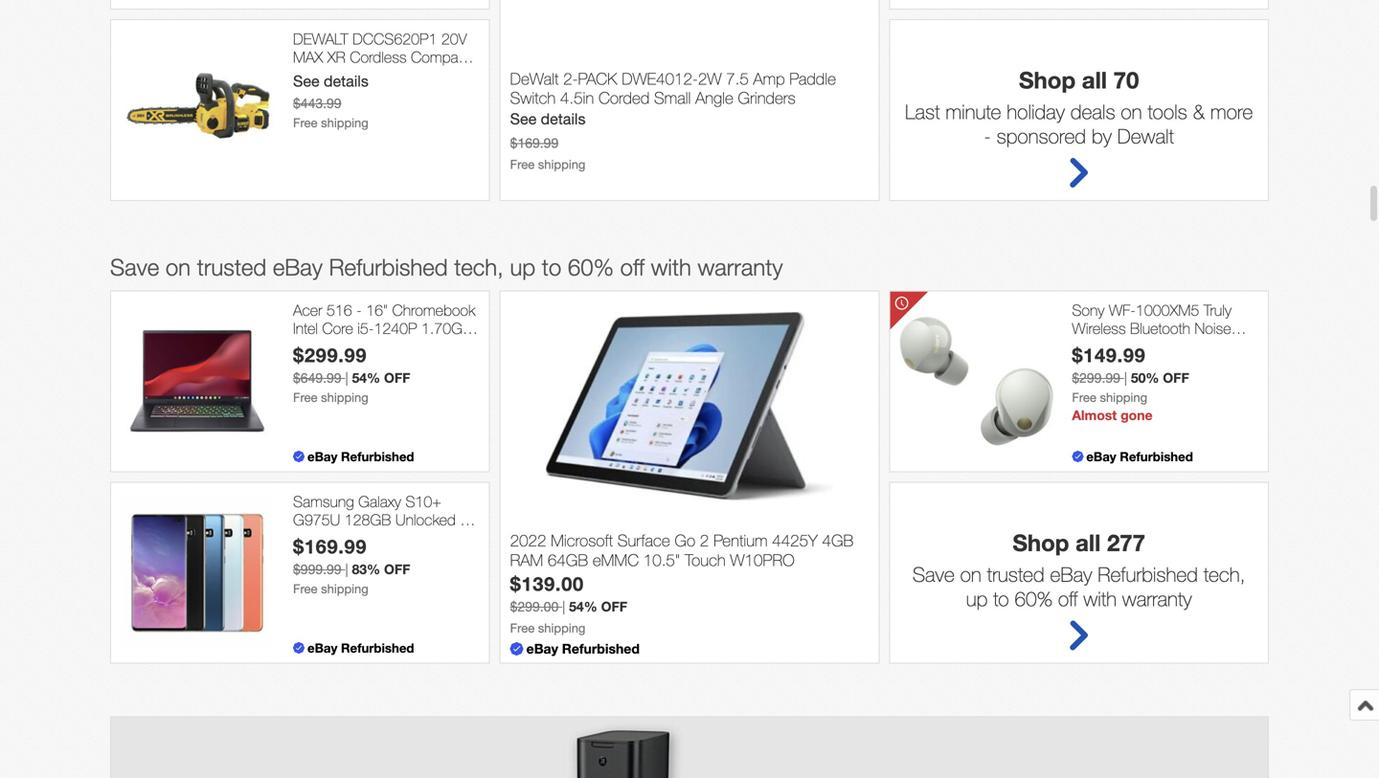 Task type: describe. For each thing, give the bounding box(es) containing it.
8gb
[[293, 338, 323, 356]]

refurbished up 16"
[[329, 254, 448, 281]]

gone
[[1121, 407, 1153, 423]]

83%
[[352, 562, 380, 578]]

2w
[[698, 69, 722, 88]]

tech, inside shop all 277 save on trusted ebay refurbished tech, up to 60% off with warranty
[[1204, 563, 1246, 587]]

dccs620p1
[[353, 30, 437, 48]]

xr
[[327, 48, 346, 66]]

60% inside shop all 277 save on trusted ebay refurbished tech, up to 60% off with warranty
[[1015, 587, 1053, 611]]

1 vertical spatial on
[[166, 254, 191, 281]]

$169.99 $999.99 | 83% off free shipping
[[293, 535, 411, 597]]

shipping inside $149.99 $299.99 | 50% off free shipping almost gone
[[1100, 390, 1148, 405]]

10.5"
[[644, 551, 680, 570]]

save on trusted ebay refurbished tech, up to 60% off with warranty
[[110, 254, 783, 281]]

1.70ghz
[[422, 320, 480, 338]]

2-
[[563, 69, 578, 88]]

ram inside 'acer 516 - 16" chromebook intel core i5-1240p 1.70ghz 8gb ram 256gb ssd chromeos'
[[327, 338, 358, 356]]

shop for shop all 70
[[1019, 66, 1076, 93]]

ebay refurbished for $169.99
[[308, 641, 414, 656]]

$649.99
[[293, 370, 342, 386]]

new
[[293, 85, 322, 103]]

minute
[[946, 100, 1002, 124]]

ebay inside shop all 277 save on trusted ebay refurbished tech, up to 60% off with warranty
[[1051, 563, 1093, 587]]

4gb
[[823, 531, 854, 550]]

chromebook
[[392, 301, 476, 319]]

samsung galaxy s10+ g975u 128gb unlocked - excellent link
[[293, 493, 480, 548]]

trusted inside shop all 277 save on trusted ebay refurbished tech, up to 60% off with warranty
[[987, 563, 1045, 587]]

s10+
[[406, 493, 442, 511]]

0 vertical spatial save
[[110, 254, 159, 281]]

ssd
[[413, 338, 443, 356]]

free inside dewalt 2-pack dwe4012-2w 7.5 amp paddle switch 4.5in corded small angle grinders see details $169.99 free shipping
[[510, 157, 535, 172]]

sony
[[1072, 301, 1105, 319]]

&
[[1193, 100, 1205, 124]]

touch
[[685, 551, 726, 570]]

shop all 277 save on trusted ebay refurbished tech, up to 60% off with warranty
[[913, 529, 1246, 611]]

intel
[[293, 320, 318, 338]]

shipping inside dewalt 2-pack dwe4012-2w 7.5 amp paddle switch 4.5in corded small angle grinders see details $169.99 free shipping
[[538, 157, 586, 172]]

$169.99 inside $169.99 $999.99 | 83% off free shipping
[[293, 535, 367, 558]]

ah)
[[437, 66, 458, 85]]

0 vertical spatial up
[[510, 254, 536, 281]]

cordless
[[350, 48, 407, 66]]

grinders
[[738, 88, 796, 107]]

shipping inside $169.99 $999.99 | 83% off free shipping
[[321, 582, 369, 597]]

more
[[1211, 100, 1254, 124]]

compact
[[411, 48, 470, 66]]

sponsored
[[997, 124, 1087, 148]]

$149.99 $299.99 | 50% off free shipping almost gone
[[1072, 344, 1190, 423]]

128gb
[[345, 511, 391, 529]]

0 vertical spatial tech,
[[454, 254, 504, 281]]

amp
[[754, 69, 785, 88]]

by
[[1092, 124, 1112, 148]]

acer
[[293, 301, 322, 319]]

g975u
[[293, 511, 340, 529]]

corded
[[599, 88, 650, 107]]

ebay refurbished for $139.00
[[527, 641, 640, 657]]

$443.99
[[293, 95, 342, 111]]

70
[[1114, 66, 1139, 93]]

64gb
[[548, 551, 588, 570]]

dewalt 2-pack dwe4012-2w 7.5 amp paddle switch 4.5in corded small angle grinders see details $169.99 free shipping
[[510, 69, 836, 172]]

see inside see details $443.99 free shipping
[[293, 72, 320, 90]]

chainsaw
[[334, 66, 396, 85]]

up inside shop all 277 save on trusted ebay refurbished tech, up to 60% off with warranty
[[966, 587, 988, 611]]

7.5
[[726, 69, 749, 88]]

refurbished down 83% at the left bottom of the page
[[341, 641, 414, 656]]

$299.99 inside $149.99 $299.99 | 50% off free shipping almost gone
[[1072, 370, 1121, 386]]

refurbished down gone
[[1120, 449, 1194, 465]]

pentium
[[714, 531, 768, 550]]

free inside see details $443.99 free shipping
[[293, 115, 318, 130]]

off inside 2022 microsoft surface go 2 pentium 4425y 4gb ram 64gb emmc 10.5" touch w10pro $139.00 $299.00 | 54% off free shipping
[[601, 599, 628, 615]]

16"
[[366, 301, 388, 319]]

paddle
[[790, 69, 836, 88]]

dewalt
[[1118, 124, 1175, 148]]

deals
[[1071, 100, 1116, 124]]

12
[[293, 66, 310, 85]]

shipping inside the $299.99 $649.99 | 54% off free shipping
[[321, 390, 369, 405]]

| for $299.99
[[345, 370, 348, 386]]

ebay refurbished down gone
[[1087, 449, 1194, 465]]

shop for shop all 277
[[1013, 529, 1070, 557]]

shop all 70 last minute holiday deals on tools & more - sponsored by dewalt
[[905, 66, 1254, 148]]

2022 microsoft surface go 2 pentium 4425y 4gb ram 64gb emmc 10.5" touch w10pro $139.00 $299.00 | 54% off free shipping
[[510, 531, 854, 636]]

0 vertical spatial 60%
[[568, 254, 614, 281]]

516
[[327, 301, 352, 319]]

0 horizontal spatial to
[[542, 254, 562, 281]]

see details link for see
[[293, 72, 369, 90]]

canceling
[[1072, 338, 1136, 356]]

excellent
[[293, 530, 349, 548]]

2022
[[510, 531, 547, 550]]

max
[[293, 48, 323, 66]]

details inside dewalt 2-pack dwe4012-2w 7.5 amp paddle switch 4.5in corded small angle grinders see details $169.99 free shipping
[[541, 110, 586, 128]]

dwe4012-
[[622, 69, 698, 88]]

refurbished inside shop all 277 save on trusted ebay refurbished tech, up to 60% off with warranty
[[1098, 563, 1199, 587]]

i5-
[[358, 320, 374, 338]]

- inside samsung galaxy s10+ g975u 128gb unlocked - excellent
[[460, 511, 466, 529]]

shipping inside 2022 microsoft surface go 2 pentium 4425y 4gb ram 64gb emmc 10.5" touch w10pro $139.00 $299.00 | 54% off free shipping
[[538, 621, 586, 636]]

w10pro
[[730, 551, 795, 570]]

1000xm5
[[1136, 301, 1200, 319]]

1240p
[[374, 320, 417, 338]]

off inside $149.99 $299.99 | 50% off free shipping almost gone
[[1163, 370, 1190, 386]]

headphones
[[1140, 338, 1223, 356]]

unlocked
[[396, 511, 456, 529]]

dewalt dccs620p1 20v max xr cordless compact 12 in. chainsaw kit (5 ah) new link
[[293, 30, 480, 103]]

256gb
[[362, 338, 409, 356]]

go
[[675, 531, 696, 550]]

noise
[[1195, 320, 1232, 338]]

off inside the $299.99 $649.99 | 54% off free shipping
[[384, 370, 411, 386]]

4.5in
[[560, 88, 594, 107]]

see details link for dewalt
[[510, 110, 586, 128]]

dewalt 2-pack dwe4012-2w 7.5 amp paddle switch 4.5in corded small angle grinders link
[[510, 69, 869, 110]]

warranty inside shop all 277 save on trusted ebay refurbished tech, up to 60% off with warranty
[[1123, 587, 1192, 611]]

| for $149.99
[[1125, 370, 1128, 386]]

microsoft
[[551, 531, 613, 550]]

almost
[[1072, 407, 1117, 423]]



Task type: locate. For each thing, give the bounding box(es) containing it.
$169.99 down switch
[[510, 135, 559, 151]]

dewalt
[[510, 69, 559, 88]]

2022 microsoft surface go 2 pentium 4425y 4gb ram 64gb emmc 10.5" touch w10pro link
[[510, 531, 869, 573]]

acer 516 - 16" chromebook intel core i5-1240p 1.70ghz 8gb ram 256gb ssd chromeos link
[[293, 301, 480, 375]]

free down $999.99
[[293, 582, 318, 597]]

0 horizontal spatial 60%
[[568, 254, 614, 281]]

1 vertical spatial ram
[[510, 551, 543, 570]]

0 vertical spatial on
[[1121, 100, 1143, 124]]

0 vertical spatial $299.99
[[293, 344, 367, 367]]

0 vertical spatial see
[[293, 72, 320, 90]]

dewalt
[[293, 30, 348, 48]]

1 vertical spatial 54%
[[569, 599, 598, 615]]

angle
[[696, 88, 734, 107]]

| for $169.99
[[345, 562, 348, 578]]

1 horizontal spatial 54%
[[569, 599, 598, 615]]

see details link down switch
[[510, 110, 586, 128]]

free up "almost"
[[1072, 390, 1097, 405]]

0 horizontal spatial 54%
[[352, 370, 380, 386]]

shipping down 83% at the left bottom of the page
[[321, 582, 369, 597]]

$169.99 up $999.99
[[293, 535, 367, 558]]

holiday
[[1007, 100, 1065, 124]]

acer 516 - 16" chromebook intel core i5-1240p 1.70ghz 8gb ram 256gb ssd chromeos
[[293, 301, 480, 375]]

refurbished up galaxy
[[341, 449, 414, 465]]

0 horizontal spatial on
[[166, 254, 191, 281]]

$999.99
[[293, 562, 342, 578]]

| inside $169.99 $999.99 | 83% off free shipping
[[345, 562, 348, 578]]

switch
[[510, 88, 556, 107]]

- right unlocked at the bottom of page
[[460, 511, 466, 529]]

0 horizontal spatial trusted
[[197, 254, 267, 281]]

$299.99 inside the $299.99 $649.99 | 54% off free shipping
[[293, 344, 367, 367]]

0 vertical spatial shop
[[1019, 66, 1076, 93]]

galaxy
[[358, 493, 401, 511]]

1 vertical spatial see details link
[[510, 110, 586, 128]]

truly
[[1204, 301, 1232, 319]]

0 horizontal spatial see details link
[[293, 72, 369, 90]]

0 horizontal spatial save
[[110, 254, 159, 281]]

1 horizontal spatial 60%
[[1015, 587, 1053, 611]]

see details link down xr
[[293, 72, 369, 90]]

1 horizontal spatial see
[[510, 110, 537, 128]]

all
[[1082, 66, 1108, 93], [1076, 529, 1101, 557]]

with inside shop all 277 save on trusted ebay refurbished tech, up to 60% off with warranty
[[1084, 587, 1117, 611]]

| inside the $299.99 $649.99 | 54% off free shipping
[[345, 370, 348, 386]]

1 horizontal spatial up
[[966, 587, 988, 611]]

see details link
[[293, 72, 369, 90], [510, 110, 586, 128]]

shipping down 4.5in
[[538, 157, 586, 172]]

samsung
[[293, 493, 354, 511]]

shipping down '$299.00'
[[538, 621, 586, 636]]

2
[[700, 531, 709, 550]]

54% down $139.00
[[569, 599, 598, 615]]

| down $139.00
[[563, 599, 566, 615]]

1 vertical spatial trusted
[[987, 563, 1045, 587]]

samsung galaxy s10+ g975u 128gb unlocked - excellent
[[293, 493, 466, 548]]

free down switch
[[510, 157, 535, 172]]

up
[[510, 254, 536, 281], [966, 587, 988, 611]]

| inside 2022 microsoft surface go 2 pentium 4425y 4gb ram 64gb emmc 10.5" touch w10pro $139.00 $299.00 | 54% off free shipping
[[563, 599, 566, 615]]

details down 4.5in
[[541, 110, 586, 128]]

1 vertical spatial details
[[541, 110, 586, 128]]

save
[[110, 254, 159, 281], [913, 563, 955, 587]]

see
[[293, 72, 320, 90], [510, 110, 537, 128]]

0 horizontal spatial see
[[293, 72, 320, 90]]

pack
[[578, 69, 617, 88]]

0 vertical spatial to
[[542, 254, 562, 281]]

1 vertical spatial to
[[994, 587, 1009, 611]]

0 vertical spatial warranty
[[698, 254, 783, 281]]

$149.99
[[1072, 344, 1146, 367]]

0 vertical spatial with
[[651, 254, 692, 281]]

2 vertical spatial on
[[961, 563, 982, 587]]

free down $649.99
[[293, 390, 318, 405]]

off
[[620, 254, 645, 281], [384, 370, 411, 386], [1163, 370, 1190, 386], [384, 562, 411, 578], [1059, 587, 1078, 611], [601, 599, 628, 615]]

0 vertical spatial details
[[324, 72, 369, 90]]

free inside $169.99 $999.99 | 83% off free shipping
[[293, 582, 318, 597]]

1 vertical spatial save
[[913, 563, 955, 587]]

0 horizontal spatial $299.99
[[293, 344, 367, 367]]

0 horizontal spatial warranty
[[698, 254, 783, 281]]

| left 83% at the left bottom of the page
[[345, 562, 348, 578]]

details
[[324, 72, 369, 90], [541, 110, 586, 128]]

free down '$299.00'
[[510, 621, 535, 636]]

1 horizontal spatial tech,
[[1204, 563, 1246, 587]]

shipping down $443.99
[[321, 115, 369, 130]]

0 vertical spatial see details link
[[293, 72, 369, 90]]

in.
[[314, 66, 329, 85]]

details inside see details $443.99 free shipping
[[324, 72, 369, 90]]

$299.99 $649.99 | 54% off free shipping
[[293, 344, 411, 405]]

off inside shop all 277 save on trusted ebay refurbished tech, up to 60% off with warranty
[[1059, 587, 1078, 611]]

1 vertical spatial see
[[510, 110, 537, 128]]

- inside 'acer 516 - 16" chromebook intel core i5-1240p 1.70ghz 8gb ram 256gb ssd chromeos'
[[357, 301, 362, 319]]

free inside 2022 microsoft surface go 2 pentium 4425y 4gb ram 64gb emmc 10.5" touch w10pro $139.00 $299.00 | 54% off free shipping
[[510, 621, 535, 636]]

wireless
[[1072, 320, 1126, 338]]

1 vertical spatial warranty
[[1123, 587, 1192, 611]]

ram down '2022'
[[510, 551, 543, 570]]

shop inside shop all 277 save on trusted ebay refurbished tech, up to 60% off with warranty
[[1013, 529, 1070, 557]]

refurbished down $139.00
[[562, 641, 640, 657]]

- inside sony wf-1000xm5 truly wireless bluetooth noise canceling headphones - silver
[[1227, 338, 1232, 356]]

save inside shop all 277 save on trusted ebay refurbished tech, up to 60% off with warranty
[[913, 563, 955, 587]]

1 vertical spatial $169.99
[[293, 535, 367, 558]]

0 horizontal spatial ram
[[327, 338, 358, 356]]

1 horizontal spatial warranty
[[1123, 587, 1192, 611]]

ram
[[327, 338, 358, 356], [510, 551, 543, 570]]

free inside $149.99 $299.99 | 50% off free shipping almost gone
[[1072, 390, 1097, 405]]

free down $443.99
[[293, 115, 318, 130]]

$299.99 up $649.99
[[293, 344, 367, 367]]

$299.99 down $149.99
[[1072, 370, 1121, 386]]

1 vertical spatial shop
[[1013, 529, 1070, 557]]

see inside dewalt 2-pack dwe4012-2w 7.5 amp paddle switch 4.5in corded small angle grinders see details $169.99 free shipping
[[510, 110, 537, 128]]

bluetooth
[[1131, 320, 1191, 338]]

1 vertical spatial with
[[1084, 587, 1117, 611]]

last
[[905, 100, 940, 124]]

- left 16"
[[357, 301, 362, 319]]

1 horizontal spatial trusted
[[987, 563, 1045, 587]]

small
[[654, 88, 691, 107]]

on inside the shop all 70 last minute holiday deals on tools & more - sponsored by dewalt
[[1121, 100, 1143, 124]]

0 vertical spatial ram
[[327, 338, 358, 356]]

ebay refurbished down '$299.00'
[[527, 641, 640, 657]]

| left 50%
[[1125, 370, 1128, 386]]

0 horizontal spatial tech,
[[454, 254, 504, 281]]

1 horizontal spatial with
[[1084, 587, 1117, 611]]

kit
[[401, 66, 417, 85]]

1 vertical spatial all
[[1076, 529, 1101, 557]]

(5
[[421, 66, 433, 85]]

to
[[542, 254, 562, 281], [994, 587, 1009, 611]]

54% down '256gb'
[[352, 370, 380, 386]]

off inside $169.99 $999.99 | 83% off free shipping
[[384, 562, 411, 578]]

with
[[651, 254, 692, 281], [1084, 587, 1117, 611]]

- down minute
[[984, 124, 991, 148]]

0 vertical spatial 54%
[[352, 370, 380, 386]]

sony wf-1000xm5 truly wireless bluetooth noise canceling headphones - silver
[[1072, 301, 1232, 375]]

1 vertical spatial up
[[966, 587, 988, 611]]

details down xr
[[324, 72, 369, 90]]

free inside the $299.99 $649.99 | 54% off free shipping
[[293, 390, 318, 405]]

wf-
[[1109, 301, 1136, 319]]

60%
[[568, 254, 614, 281], [1015, 587, 1053, 611]]

$139.00
[[510, 573, 584, 596]]

$299.00
[[510, 599, 559, 615]]

to inside shop all 277 save on trusted ebay refurbished tech, up to 60% off with warranty
[[994, 587, 1009, 611]]

all inside shop all 277 save on trusted ebay refurbished tech, up to 60% off with warranty
[[1076, 529, 1101, 557]]

54%
[[352, 370, 380, 386], [569, 599, 598, 615]]

tech,
[[454, 254, 504, 281], [1204, 563, 1246, 587]]

core
[[322, 320, 353, 338]]

trusted
[[197, 254, 267, 281], [987, 563, 1045, 587]]

see down max
[[293, 72, 320, 90]]

2 horizontal spatial on
[[1121, 100, 1143, 124]]

50%
[[1131, 370, 1160, 386]]

ram inside 2022 microsoft surface go 2 pentium 4425y 4gb ram 64gb emmc 10.5" touch w10pro $139.00 $299.00 | 54% off free shipping
[[510, 551, 543, 570]]

shop
[[1019, 66, 1076, 93], [1013, 529, 1070, 557]]

all left 70
[[1082, 66, 1108, 93]]

shipping down $649.99
[[321, 390, 369, 405]]

see details $443.99 free shipping
[[293, 72, 369, 130]]

0 vertical spatial trusted
[[197, 254, 267, 281]]

1 horizontal spatial see details link
[[510, 110, 586, 128]]

see down switch
[[510, 110, 537, 128]]

- inside the shop all 70 last minute holiday deals on tools & more - sponsored by dewalt
[[984, 124, 991, 148]]

20v
[[442, 30, 467, 48]]

| right $649.99
[[345, 370, 348, 386]]

- down the "noise"
[[1227, 338, 1232, 356]]

1 horizontal spatial to
[[994, 587, 1009, 611]]

shop inside the shop all 70 last minute holiday deals on tools & more - sponsored by dewalt
[[1019, 66, 1076, 93]]

1 vertical spatial 60%
[[1015, 587, 1053, 611]]

shipping up gone
[[1100, 390, 1148, 405]]

0 vertical spatial all
[[1082, 66, 1108, 93]]

on inside shop all 277 save on trusted ebay refurbished tech, up to 60% off with warranty
[[961, 563, 982, 587]]

all left '277'
[[1076, 529, 1101, 557]]

54% inside the $299.99 $649.99 | 54% off free shipping
[[352, 370, 380, 386]]

emmc
[[593, 551, 639, 570]]

sony wf-1000xm5 truly wireless bluetooth noise canceling headphones - silver link
[[1072, 301, 1259, 375]]

refurbished down '277'
[[1098, 563, 1199, 587]]

$169.99 inside dewalt 2-pack dwe4012-2w 7.5 amp paddle switch 4.5in corded small angle grinders see details $169.99 free shipping
[[510, 135, 559, 151]]

all for 70
[[1082, 66, 1108, 93]]

1 horizontal spatial save
[[913, 563, 955, 587]]

$299.99
[[293, 344, 367, 367], [1072, 370, 1121, 386]]

1 horizontal spatial $169.99
[[510, 135, 559, 151]]

1 horizontal spatial $299.99
[[1072, 370, 1121, 386]]

warranty
[[698, 254, 783, 281], [1123, 587, 1192, 611]]

all inside the shop all 70 last minute holiday deals on tools & more - sponsored by dewalt
[[1082, 66, 1108, 93]]

| inside $149.99 $299.99 | 50% off free shipping almost gone
[[1125, 370, 1128, 386]]

277
[[1108, 529, 1146, 557]]

1 horizontal spatial details
[[541, 110, 586, 128]]

0 horizontal spatial $169.99
[[293, 535, 367, 558]]

1 vertical spatial tech,
[[1204, 563, 1246, 587]]

0 vertical spatial $169.99
[[510, 135, 559, 151]]

ram down core
[[327, 338, 358, 356]]

1 horizontal spatial on
[[961, 563, 982, 587]]

shipping inside see details $443.99 free shipping
[[321, 115, 369, 130]]

shop up holiday
[[1019, 66, 1076, 93]]

silver
[[1072, 356, 1106, 375]]

1 vertical spatial $299.99
[[1072, 370, 1121, 386]]

ebay
[[273, 254, 323, 281], [308, 449, 338, 465], [1087, 449, 1117, 465], [1051, 563, 1093, 587], [308, 641, 338, 656], [527, 641, 558, 657]]

0 horizontal spatial up
[[510, 254, 536, 281]]

all for 277
[[1076, 529, 1101, 557]]

surface
[[618, 531, 670, 550]]

ebay refurbished for $299.99
[[308, 449, 414, 465]]

4425y
[[772, 531, 818, 550]]

ebay refurbished down 83% at the left bottom of the page
[[308, 641, 414, 656]]

0 horizontal spatial details
[[324, 72, 369, 90]]

chromeos
[[293, 356, 365, 375]]

1 horizontal spatial ram
[[510, 551, 543, 570]]

0 horizontal spatial with
[[651, 254, 692, 281]]

54% inside 2022 microsoft surface go 2 pentium 4425y 4gb ram 64gb emmc 10.5" touch w10pro $139.00 $299.00 | 54% off free shipping
[[569, 599, 598, 615]]

ebay refurbished up galaxy
[[308, 449, 414, 465]]

refurbished
[[329, 254, 448, 281], [341, 449, 414, 465], [1120, 449, 1194, 465], [1098, 563, 1199, 587], [341, 641, 414, 656], [562, 641, 640, 657]]

shop left '277'
[[1013, 529, 1070, 557]]



Task type: vqa. For each thing, say whether or not it's contained in the screenshot.
left Elephant
no



